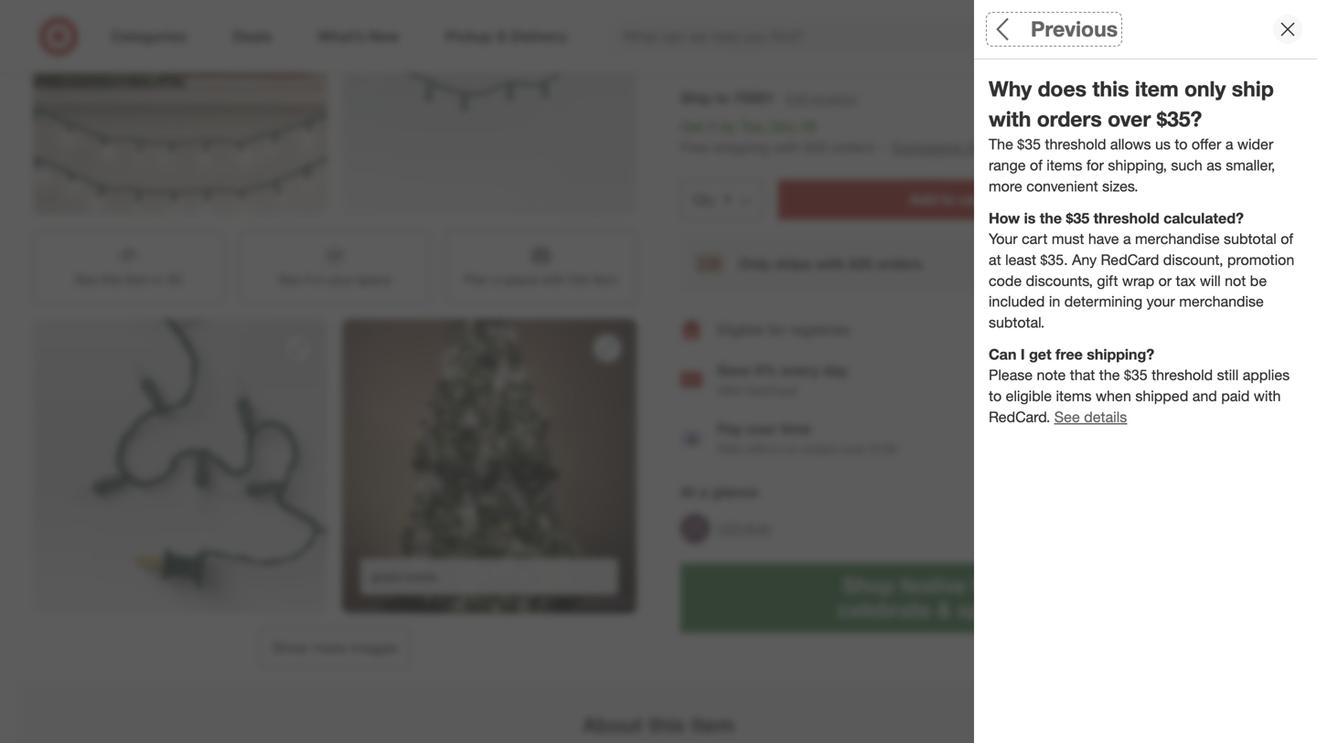 Task type: locate. For each thing, give the bounding box(es) containing it.
$35 right the ships
[[849, 255, 873, 273]]

threshold inside threshold allows us to offer a wider range of items for shipping, such as smaller, more convenient sizes.
[[1045, 136, 1106, 153]]

get down shipping
[[990, 45, 1008, 58]]

edit location button
[[785, 89, 858, 109]]

0 vertical spatial dec
[[1057, 45, 1077, 58]]

1 not from the left
[[693, 46, 711, 59]]

0 horizontal spatial see
[[75, 272, 97, 288]]

get inside get it by tue, dec 26 free shipping with $35 orders - exclusions apply.
[[681, 118, 704, 135]]

dec down "edit" on the right of page
[[770, 118, 796, 135]]

0 horizontal spatial of
[[1030, 156, 1043, 174]]

1 horizontal spatial of
[[1281, 230, 1293, 248]]

this inside why does this item only ship with orders over $
[[1093, 76, 1129, 102]]

1 horizontal spatial not
[[842, 46, 860, 59]]

item
[[1135, 76, 1179, 102], [125, 272, 150, 288], [593, 272, 618, 288], [691, 712, 735, 738]]

over up affirm
[[747, 420, 777, 438]]

1 available from the left
[[714, 46, 757, 59]]

tue, inside shipping get it by tue, dec 26
[[1035, 45, 1054, 58]]

more inside show more images button
[[313, 639, 346, 657]]

free
[[681, 138, 710, 156]]

calculated?
[[1164, 209, 1244, 227]]

advertisement region
[[681, 564, 1284, 634]]

search
[[1055, 29, 1099, 47]]

shipping,
[[1108, 156, 1167, 174]]

every
[[781, 362, 819, 379]]

by inside get it by tue, dec 26 free shipping with $35 orders - exclusions apply.
[[720, 118, 736, 135]]

in inside . any redcard discount, promotion code discounts, gift wrap or tax will not be included in determining your merchandise subtotal.
[[1049, 293, 1060, 311]]

0 vertical spatial it
[[1011, 45, 1017, 58]]

0 vertical spatial items
[[1047, 156, 1082, 174]]

over
[[1108, 106, 1151, 132], [747, 420, 777, 438], [842, 441, 867, 457]]

edit location
[[786, 91, 857, 107]]

redcard inside save 5% every day with redcard
[[746, 383, 797, 399]]

item inside why does this item only ship with orders over $
[[1135, 76, 1179, 102]]

with up 'the $ 35'
[[989, 106, 1031, 132]]

the up when
[[1099, 367, 1120, 384]]

threshold inside "threshold still applies to eligible items when shipped and paid with redcard."
[[1152, 367, 1213, 384]]

show more images button
[[260, 628, 410, 668]]

2 available from the left
[[863, 46, 905, 59]]

$35
[[805, 138, 828, 156], [849, 255, 873, 273]]

a right at on the right bottom
[[700, 484, 708, 501]]

1 vertical spatial get
[[681, 118, 704, 135]]

to
[[716, 89, 730, 107], [1175, 136, 1188, 153], [941, 191, 955, 209], [989, 387, 1002, 405]]

redcard down 5%
[[746, 383, 797, 399]]

0 horizontal spatial not
[[693, 46, 711, 59]]

1 vertical spatial merchandise
[[1179, 293, 1264, 311]]

discount,
[[1163, 251, 1223, 269]]

0 vertical spatial more
[[989, 177, 1022, 195]]

glance
[[712, 484, 759, 501]]

to right add
[[941, 191, 955, 209]]

please note that the $ 35
[[989, 367, 1148, 384]]

for up sizes.
[[1087, 156, 1104, 174]]

over up allows
[[1108, 106, 1151, 132]]

1 vertical spatial cart
[[1022, 230, 1048, 248]]

see for see details
[[1054, 408, 1080, 426]]

save 5% every day with redcard
[[717, 362, 848, 399]]

orders down add
[[877, 255, 922, 273]]

the right is
[[1040, 209, 1062, 227]]

35 up us
[[1167, 106, 1191, 132]]

search button
[[1055, 16, 1099, 60]]

0 vertical spatial for
[[1087, 156, 1104, 174]]

how
[[989, 209, 1020, 227]]

your inside . any redcard discount, promotion code discounts, gift wrap or tax will not be included in determining your merchandise subtotal.
[[1147, 293, 1175, 311]]

with inside 'pay over time with affirm on orders over $100'
[[717, 441, 743, 457]]

guest review
[[371, 570, 438, 584]]

0 horizontal spatial 26
[[800, 118, 817, 135]]

0 horizontal spatial space
[[357, 272, 391, 288]]

1 horizontal spatial it
[[708, 118, 716, 135]]

to down please
[[989, 387, 1002, 405]]

by down shipping
[[1020, 45, 1032, 58]]

this inside 'button'
[[569, 272, 589, 288]]

available
[[714, 46, 757, 59], [863, 46, 905, 59]]

2 vertical spatial it
[[304, 272, 311, 288]]

items inside threshold allows us to offer a wider range of items for shipping, such as smaller, more convenient sizes.
[[1047, 156, 1082, 174]]

free
[[1056, 346, 1083, 363]]

1 horizontal spatial more
[[989, 177, 1022, 195]]

not
[[693, 46, 711, 59], [842, 46, 860, 59]]

us
[[1155, 136, 1171, 153]]

1 horizontal spatial tue,
[[1035, 45, 1054, 58]]

35 ?
[[1167, 106, 1202, 132]]

1 horizontal spatial cart
[[1022, 230, 1048, 248]]

for right "eligible"
[[768, 321, 786, 339]]

0 horizontal spatial cart
[[959, 191, 988, 209]]

space
[[357, 272, 391, 288], [503, 272, 538, 288]]

5%
[[755, 362, 777, 379]]

dialog
[[974, 0, 1317, 744]]

1 vertical spatial by
[[720, 118, 736, 135]]

the $ 35
[[989, 136, 1041, 153]]

least
[[1005, 251, 1036, 269]]

0 horizontal spatial more
[[313, 639, 346, 657]]

1 with from the top
[[717, 383, 743, 399]]

1 vertical spatial $35
[[849, 255, 873, 273]]

not
[[1225, 272, 1246, 290]]

0 vertical spatial tue,
[[1035, 45, 1054, 58]]

2 horizontal spatial see
[[1054, 408, 1080, 426]]

2 horizontal spatial it
[[1011, 45, 1017, 58]]

this inside button
[[101, 272, 121, 288]]

why
[[989, 76, 1032, 102]]

1 vertical spatial dec
[[770, 118, 796, 135]]

see inside button
[[75, 272, 97, 288]]

tue, down previous button on the top of the page
[[1035, 45, 1054, 58]]

dec
[[1057, 45, 1077, 58], [770, 118, 796, 135]]

0 horizontal spatial redcard
[[746, 383, 797, 399]]

threshold up convenient
[[1045, 136, 1106, 153]]

2 vertical spatial over
[[842, 441, 867, 457]]

only ships with $35 orders
[[739, 255, 922, 273]]

1 horizontal spatial for
[[1087, 156, 1104, 174]]

35 up must
[[1073, 209, 1090, 227]]

threshold up have
[[1094, 209, 1160, 227]]

1 vertical spatial of
[[1281, 230, 1293, 248]]

previous button
[[989, 15, 1120, 44]]

please
[[989, 367, 1033, 384]]

2 not from the left
[[842, 46, 860, 59]]

threshold up shipped
[[1152, 367, 1213, 384]]

a right the plan
[[493, 272, 500, 288]]

at a glance
[[681, 484, 759, 501]]

0 vertical spatial of
[[1030, 156, 1043, 174]]

0 horizontal spatial get
[[681, 118, 704, 135]]

promotion
[[1227, 251, 1295, 269]]

over inside why does this item only ship with orders over $
[[1108, 106, 1151, 132]]

more
[[989, 177, 1022, 195], [313, 639, 346, 657]]

0 vertical spatial redcard
[[1101, 251, 1159, 269]]

photo from guest review, 6 of 11 image
[[342, 319, 637, 614]]

time
[[781, 420, 811, 438]]

in inside see it in your space "button"
[[315, 272, 325, 288]]

get up free
[[681, 118, 704, 135]]

2 space from the left
[[503, 272, 538, 288]]

0 horizontal spatial your
[[328, 272, 353, 288]]

$ inside your cart must have a merchandise subtotal of at least $
[[1040, 251, 1048, 269]]

26 down "edit" on the right of page
[[800, 118, 817, 135]]

items inside "threshold still applies to eligible items when shipped and paid with redcard."
[[1056, 387, 1092, 405]]

$ left .
[[1040, 251, 1048, 269]]

0 vertical spatial by
[[1020, 45, 1032, 58]]

redcard.
[[989, 408, 1050, 426]]

$35 down edit location button
[[805, 138, 828, 156]]

0 vertical spatial the
[[1040, 209, 1062, 227]]

1 horizontal spatial 26
[[1080, 45, 1092, 58]]

exclusions apply. button
[[892, 137, 1005, 158]]

add to cart
[[909, 191, 988, 209]]

by up shipping
[[720, 118, 736, 135]]

1 space from the left
[[357, 272, 391, 288]]

with down save
[[717, 383, 743, 399]]

at
[[989, 251, 1001, 269]]

1 vertical spatial it
[[708, 118, 716, 135]]

2 vertical spatial threshold
[[1152, 367, 1213, 384]]

0 horizontal spatial it
[[304, 272, 311, 288]]

orders down "does"
[[1037, 106, 1102, 132]]

it inside "button"
[[304, 272, 311, 288]]

to inside threshold allows us to offer a wider range of items for shipping, such as smaller, more convenient sizes.
[[1175, 136, 1188, 153]]

more down range
[[989, 177, 1022, 195]]

with down applies
[[1254, 387, 1281, 405]]

1 vertical spatial tue,
[[740, 118, 766, 135]]

threshold
[[1045, 136, 1106, 153], [1094, 209, 1160, 227], [1152, 367, 1213, 384]]

the
[[989, 136, 1013, 153]]

0 horizontal spatial in
[[153, 272, 163, 288]]

What can we help you find? suggestions appear below search field
[[612, 16, 1067, 57]]

by inside shipping get it by tue, dec 26
[[1020, 45, 1032, 58]]

of up promotion
[[1281, 230, 1293, 248]]

0 horizontal spatial available
[[714, 46, 757, 59]]

1 vertical spatial with
[[717, 441, 743, 457]]

1 horizontal spatial available
[[863, 46, 905, 59]]

orders inside why does this item only ship with orders over $
[[1037, 106, 1102, 132]]

with right shipping
[[774, 138, 801, 156]]

it inside get it by tue, dec 26 free shipping with $35 orders - exclusions apply.
[[708, 118, 716, 135]]

0 horizontal spatial tue,
[[740, 118, 766, 135]]

it for get it by tue, dec 26 free shipping with $35 orders - exclusions apply.
[[708, 118, 716, 135]]

tue,
[[1035, 45, 1054, 58], [740, 118, 766, 135]]

0 horizontal spatial dec
[[770, 118, 796, 135]]

1 vertical spatial items
[[1056, 387, 1092, 405]]

merchandise up discount,
[[1135, 230, 1220, 248]]

1 vertical spatial 26
[[800, 118, 817, 135]]

day
[[823, 362, 848, 379]]

$ up us
[[1157, 106, 1167, 132]]

-
[[879, 138, 884, 156]]

more right show
[[313, 639, 346, 657]]

items up convenient
[[1047, 156, 1082, 174]]

with
[[717, 383, 743, 399], [717, 441, 743, 457]]

in
[[153, 272, 163, 288], [315, 272, 325, 288], [1049, 293, 1060, 311]]

with right the ships
[[816, 255, 845, 273]]

not up location
[[842, 46, 860, 59]]

ship to 75001
[[681, 89, 774, 107]]

threshold allows us to offer a wider range of items for shipping, such as smaller, more convenient sizes.
[[989, 136, 1275, 195]]

is
[[1024, 209, 1036, 227]]

a right offer at the top right of the page
[[1226, 136, 1233, 153]]

1 horizontal spatial by
[[1020, 45, 1032, 58]]

26 down previous
[[1080, 45, 1092, 58]]

of right range
[[1030, 156, 1043, 174]]

0 horizontal spatial for
[[768, 321, 786, 339]]

items down please note that the $ 35
[[1056, 387, 1092, 405]]

2 horizontal spatial over
[[1108, 106, 1151, 132]]

1 horizontal spatial $35
[[849, 255, 873, 273]]

. any redcard discount, promotion code discounts, gift wrap or tax will not be included in determining your merchandise subtotal.
[[989, 251, 1295, 332]]

0 vertical spatial over
[[1108, 106, 1151, 132]]

dialog containing previous
[[974, 0, 1317, 744]]

why does this item only ship with orders over $
[[989, 76, 1274, 132]]

over left $100
[[842, 441, 867, 457]]

26 inside shipping get it by tue, dec 26
[[1080, 45, 1092, 58]]

0 vertical spatial get
[[990, 45, 1008, 58]]

and
[[1193, 387, 1217, 405]]

merchandise down will
[[1179, 293, 1264, 311]]

your cart must have a merchandise subtotal of at least $
[[989, 230, 1293, 269]]

orders right on
[[801, 441, 838, 457]]

get inside shipping get it by tue, dec 26
[[990, 45, 1008, 58]]

tue, inside get it by tue, dec 26 free shipping with $35 orders - exclusions apply.
[[740, 118, 766, 135]]

1 horizontal spatial see
[[278, 272, 301, 288]]

1 horizontal spatial your
[[1147, 293, 1175, 311]]

get
[[990, 45, 1008, 58], [681, 118, 704, 135]]

1 vertical spatial the
[[1099, 367, 1120, 384]]

$ up must
[[1066, 209, 1073, 227]]

0 horizontal spatial over
[[747, 420, 777, 438]]

1 horizontal spatial get
[[990, 45, 1008, 58]]

75001
[[734, 89, 774, 107]]

with inside get it by tue, dec 26 free shipping with $35 orders - exclusions apply.
[[774, 138, 801, 156]]

$ down shipping?
[[1124, 367, 1131, 384]]

pickup not available
[[693, 25, 757, 59]]

see inside "button"
[[278, 272, 301, 288]]

$ right the
[[1017, 136, 1025, 153]]

0 vertical spatial 26
[[1080, 45, 1092, 58]]

1 horizontal spatial over
[[842, 441, 867, 457]]

1 vertical spatial your
[[1147, 293, 1175, 311]]

a right have
[[1123, 230, 1131, 248]]

2 horizontal spatial in
[[1049, 293, 1060, 311]]

allows
[[1110, 136, 1151, 153]]

space inside 'button'
[[503, 272, 538, 288]]

1 vertical spatial over
[[747, 420, 777, 438]]

1 horizontal spatial space
[[503, 272, 538, 288]]

plan
[[464, 272, 489, 288]]

$35 inside only ships with $35 orders button
[[849, 255, 873, 273]]

guest
[[371, 570, 401, 584]]

orders left -
[[832, 138, 874, 156]]

tue, up shipping
[[740, 118, 766, 135]]

1 horizontal spatial in
[[315, 272, 325, 288]]

0 vertical spatial cart
[[959, 191, 988, 209]]

can
[[989, 346, 1017, 363]]

eligible
[[717, 321, 764, 339]]

not down pickup
[[693, 46, 711, 59]]

0 vertical spatial merchandise
[[1135, 230, 1220, 248]]

0 horizontal spatial by
[[720, 118, 736, 135]]

to right us
[[1175, 136, 1188, 153]]

in inside see this item in 3d button
[[153, 272, 163, 288]]

redcard up wrap
[[1101, 251, 1159, 269]]

2 with from the top
[[717, 441, 743, 457]]

not inside pickup not available
[[693, 46, 711, 59]]

1 horizontal spatial dec
[[1057, 45, 1077, 58]]

0 vertical spatial threshold
[[1045, 136, 1106, 153]]

dec down previous
[[1057, 45, 1077, 58]]

with down pay on the bottom
[[717, 441, 743, 457]]

it inside shipping get it by tue, dec 26
[[1011, 45, 1017, 58]]

1 vertical spatial redcard
[[746, 383, 797, 399]]

shipping get it by tue, dec 26
[[990, 24, 1092, 58]]

1 vertical spatial more
[[313, 639, 346, 657]]

0 horizontal spatial $35
[[805, 138, 828, 156]]

as
[[1207, 156, 1222, 174]]

0 vertical spatial your
[[328, 272, 353, 288]]

with right the plan
[[542, 272, 565, 288]]

wrap
[[1122, 272, 1154, 290]]

1 horizontal spatial redcard
[[1101, 251, 1159, 269]]

100ct led smooth mini christmas string lights with green wire - wondershop™, 3 of 10 image
[[33, 0, 327, 215]]

get
[[1029, 346, 1052, 363]]

to inside button
[[941, 191, 955, 209]]

0 vertical spatial with
[[717, 383, 743, 399]]

0 vertical spatial $35
[[805, 138, 828, 156]]



Task type: vqa. For each thing, say whether or not it's contained in the screenshot.
merchandise in the . any redcard discount, promotion code discounts, gift wrap or tax will not be included in determining your merchandise subtotal.
yes



Task type: describe. For each thing, give the bounding box(es) containing it.
dec inside shipping get it by tue, dec 26
[[1057, 45, 1077, 58]]

subtotal
[[1224, 230, 1277, 248]]

$ inside why does this item only ship with orders over $
[[1157, 106, 1167, 132]]

pickup
[[693, 25, 741, 42]]

not available button
[[829, 0, 971, 73]]

to right ship
[[716, 89, 730, 107]]

for inside threshold allows us to offer a wider range of items for shipping, such as smaller, more convenient sizes.
[[1087, 156, 1104, 174]]

pay
[[717, 420, 742, 438]]

available inside pickup not available
[[714, 46, 757, 59]]

exclusions
[[892, 138, 962, 156]]

registries
[[790, 321, 850, 339]]

35 up discounts, at the top of page
[[1048, 251, 1064, 269]]

26 inside get it by tue, dec 26 free shipping with $35 orders - exclusions apply.
[[800, 118, 817, 135]]

only
[[739, 255, 771, 273]]

wider
[[1237, 136, 1274, 153]]

0 horizontal spatial the
[[1040, 209, 1062, 227]]

subtotal.
[[989, 314, 1045, 332]]

bulb
[[745, 521, 771, 537]]

redcard inside . any redcard discount, promotion code discounts, gift wrap or tax will not be included in determining your merchandise subtotal.
[[1101, 251, 1159, 269]]

shipping?
[[1087, 346, 1154, 363]]

led bulb button
[[681, 509, 771, 549]]

with inside why does this item only ship with orders over $
[[989, 106, 1031, 132]]

1 vertical spatial for
[[768, 321, 786, 339]]

cart inside button
[[959, 191, 988, 209]]

item inside button
[[125, 272, 150, 288]]

led bulb
[[717, 521, 771, 537]]

threshold for item
[[1045, 136, 1106, 153]]

100ct led smooth mini christmas string lights with green wire - wondershop™, 5 of 10 image
[[33, 319, 327, 614]]

ship
[[1232, 76, 1274, 102]]

100ct led smooth mini christmas string lights with green wire - wondershop™, 4 of 10 image
[[342, 0, 637, 215]]

have
[[1088, 230, 1119, 248]]

add to cart button
[[778, 180, 1120, 220]]

pay over time with affirm on orders over $100
[[717, 420, 898, 457]]

to inside "threshold still applies to eligible items when shipped and paid with redcard."
[[989, 387, 1002, 405]]

see it in your space button
[[239, 230, 431, 304]]

orders inside button
[[877, 255, 922, 273]]

with inside plan a space with this item 'button'
[[542, 272, 565, 288]]

smaller,
[[1226, 156, 1275, 174]]

see for see it in your space
[[278, 272, 301, 288]]

3d
[[167, 272, 183, 288]]

must
[[1052, 230, 1084, 248]]

merchandise inside . any redcard discount, promotion code discounts, gift wrap or tax will not be included in determining your merchandise subtotal.
[[1179, 293, 1264, 311]]

space inside "button"
[[357, 272, 391, 288]]

any
[[1072, 251, 1097, 269]]

only
[[1185, 76, 1226, 102]]

show
[[272, 639, 309, 657]]

that
[[1070, 367, 1095, 384]]

eligible
[[1006, 387, 1052, 405]]

?
[[1191, 106, 1202, 132]]

orders inside get it by tue, dec 26 free shipping with $35 orders - exclusions apply.
[[832, 138, 874, 156]]

edit
[[786, 91, 809, 107]]

previous
[[1031, 16, 1118, 42]]

cart inside your cart must have a merchandise subtotal of at least $
[[1022, 230, 1048, 248]]

how is the $ 35 threshold calculated?
[[989, 209, 1244, 227]]

will
[[1200, 272, 1221, 290]]

35 down shipping?
[[1131, 367, 1148, 384]]

with inside only ships with $35 orders button
[[816, 255, 845, 273]]

shipping
[[990, 24, 1051, 41]]

review
[[404, 570, 438, 584]]

1 vertical spatial threshold
[[1094, 209, 1160, 227]]

$100
[[870, 441, 898, 457]]

dec inside get it by tue, dec 26 free shipping with $35 orders - exclusions apply.
[[770, 118, 796, 135]]

when
[[1096, 387, 1131, 405]]

shipping
[[714, 138, 769, 156]]

apply.
[[966, 138, 1005, 156]]

offer
[[1192, 136, 1221, 153]]

more inside threshold allows us to offer a wider range of items for shipping, such as smaller, more convenient sizes.
[[989, 177, 1022, 195]]

note
[[1037, 367, 1066, 384]]

a inside 'button'
[[493, 272, 500, 288]]

included
[[989, 293, 1045, 311]]

applies
[[1243, 367, 1290, 384]]

not inside not available button
[[842, 46, 860, 59]]

images
[[350, 639, 398, 657]]

show more images
[[272, 639, 398, 657]]

see for see this item in 3d
[[75, 272, 97, 288]]

or
[[1159, 272, 1172, 290]]

item inside 'button'
[[593, 272, 618, 288]]

does
[[1038, 76, 1087, 102]]

of inside your cart must have a merchandise subtotal of at least $
[[1281, 230, 1293, 248]]

convenient
[[1027, 177, 1098, 195]]

ship
[[681, 89, 711, 107]]

orders inside 'pay over time with affirm on orders over $100'
[[801, 441, 838, 457]]

it for see it in your space
[[304, 272, 311, 288]]

on
[[783, 441, 798, 457]]

a inside your cart must have a merchandise subtotal of at least $
[[1123, 230, 1131, 248]]

save
[[717, 362, 751, 379]]

image gallery element
[[33, 0, 637, 668]]

your inside see it in your space "button"
[[328, 272, 353, 288]]

see details
[[1054, 408, 1127, 426]]

affirm
[[746, 441, 780, 457]]

location
[[812, 91, 857, 107]]

only ships with $35 orders button
[[681, 235, 1284, 293]]

such
[[1171, 156, 1203, 174]]

be
[[1250, 272, 1267, 290]]

see it in your space
[[278, 272, 391, 288]]

threshold still applies to eligible items when shipped and paid with redcard.
[[989, 367, 1290, 426]]

sizes.
[[1102, 177, 1138, 195]]

.
[[1064, 251, 1068, 269]]

plan a space with this item button
[[445, 230, 637, 304]]

1 horizontal spatial the
[[1099, 367, 1120, 384]]

eligible for registries
[[717, 321, 850, 339]]

with inside save 5% every day with redcard
[[717, 383, 743, 399]]

of inside threshold allows us to offer a wider range of items for shipping, such as smaller, more convenient sizes.
[[1030, 156, 1043, 174]]

with inside "threshold still applies to eligible items when shipped and paid with redcard."
[[1254, 387, 1281, 405]]

about this item
[[583, 712, 735, 738]]

led
[[717, 521, 741, 537]]

see this item in 3d button
[[33, 230, 224, 304]]

available inside button
[[863, 46, 905, 59]]

at
[[681, 484, 695, 501]]

your
[[989, 230, 1018, 248]]

a inside threshold allows us to offer a wider range of items for shipping, such as smaller, more convenient sizes.
[[1226, 136, 1233, 153]]

range
[[989, 156, 1026, 174]]

discounts,
[[1026, 272, 1093, 290]]

$35 inside get it by tue, dec 26 free shipping with $35 orders - exclusions apply.
[[805, 138, 828, 156]]

ships
[[775, 255, 812, 273]]

merchandise inside your cart must have a merchandise subtotal of at least $
[[1135, 230, 1220, 248]]

threshold for free
[[1152, 367, 1213, 384]]

35 right the
[[1025, 136, 1041, 153]]



